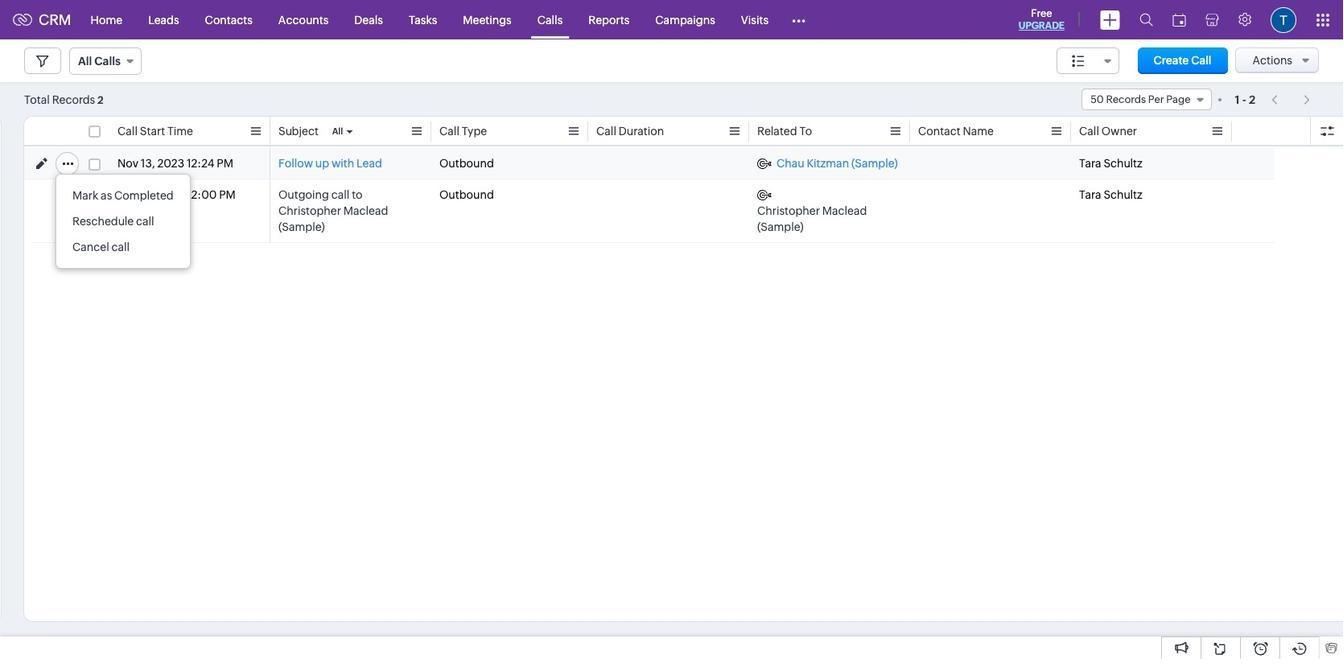 Task type: locate. For each thing, give the bounding box(es) containing it.
1 tara schultz from the top
[[1079, 157, 1143, 170]]

1 vertical spatial outbound
[[439, 188, 494, 201]]

1 vertical spatial schultz
[[1104, 188, 1143, 201]]

1 schultz from the top
[[1104, 157, 1143, 170]]

tara schultz
[[1079, 157, 1143, 170], [1079, 188, 1143, 201]]

0 vertical spatial 2023
[[157, 157, 184, 170]]

calendar image
[[1173, 13, 1186, 26]]

1 vertical spatial pm
[[219, 188, 236, 201]]

contacts
[[205, 13, 253, 26]]

all
[[78, 55, 92, 68], [332, 126, 343, 136]]

0 vertical spatial outbound
[[439, 157, 494, 170]]

call
[[1191, 54, 1212, 67], [118, 125, 138, 138], [439, 125, 460, 138], [596, 125, 617, 138], [1079, 125, 1099, 138]]

(sample) for christopher maclead (sample)
[[757, 221, 804, 233]]

2 inside total records 2
[[97, 94, 104, 106]]

Other Modules field
[[782, 7, 816, 33]]

call left to at the top left of the page
[[331, 188, 350, 201]]

0 horizontal spatial calls
[[94, 55, 121, 68]]

schultz for christopher maclead (sample)
[[1104, 188, 1143, 201]]

per
[[1148, 93, 1164, 105]]

1 horizontal spatial records
[[1106, 93, 1146, 105]]

1 horizontal spatial (sample)
[[757, 221, 804, 233]]

nov right as
[[118, 188, 138, 201]]

2 vertical spatial call
[[112, 241, 130, 254]]

name
[[963, 125, 994, 138]]

2 down all calls
[[97, 94, 104, 106]]

1 horizontal spatial calls
[[537, 13, 563, 26]]

nov
[[118, 157, 138, 170], [118, 188, 138, 201]]

2 tara from the top
[[1079, 188, 1102, 201]]

tasks link
[[396, 0, 450, 39]]

campaigns
[[655, 13, 715, 26]]

to
[[352, 188, 363, 201]]

row group
[[24, 148, 1275, 243]]

1 tara from the top
[[1079, 157, 1102, 170]]

call for call duration
[[596, 125, 617, 138]]

call inside button
[[1191, 54, 1212, 67]]

(sample) inside 'link'
[[852, 157, 898, 170]]

2
[[1249, 93, 1256, 106], [97, 94, 104, 106]]

13, for nov 13, 2023 12:24 pm
[[141, 157, 155, 170]]

outbound
[[439, 157, 494, 170], [439, 188, 494, 201]]

to
[[800, 125, 812, 138]]

13,
[[141, 157, 155, 170], [141, 188, 155, 201]]

kitzman
[[807, 157, 849, 170]]

crm
[[39, 11, 71, 28]]

call left 'start' on the top of page
[[118, 125, 138, 138]]

outbound for follow up with lead
[[439, 157, 494, 170]]

follow up with lead
[[279, 157, 382, 170]]

meetings
[[463, 13, 512, 26]]

nov for nov 13, 2023 12:24 pm
[[118, 157, 138, 170]]

pm right 12:00
[[219, 188, 236, 201]]

2023 for 12:00
[[157, 188, 184, 201]]

2 13, from the top
[[141, 188, 155, 201]]

1 13, from the top
[[141, 157, 155, 170]]

accounts
[[278, 13, 329, 26]]

christopher inside the outgoing call to christopher maclead (sample)
[[279, 204, 341, 217]]

call start time
[[118, 125, 193, 138]]

2 2023 from the top
[[157, 188, 184, 201]]

(sample) down chau
[[757, 221, 804, 233]]

call down completed
[[136, 215, 154, 228]]

(sample) down outgoing
[[279, 221, 325, 233]]

2 nov from the top
[[118, 188, 138, 201]]

tara schultz for chau kitzman (sample)
[[1079, 157, 1143, 170]]

1 vertical spatial call
[[136, 215, 154, 228]]

nov up mark as completed
[[118, 157, 138, 170]]

1 horizontal spatial maclead
[[822, 204, 867, 217]]

nov for nov 13, 2023 12:00 pm
[[118, 188, 138, 201]]

chau kitzman (sample) link
[[757, 155, 898, 171]]

records right 'total'
[[52, 93, 95, 106]]

create call button
[[1138, 47, 1228, 74]]

with
[[332, 157, 354, 170]]

call left owner
[[1079, 125, 1099, 138]]

upgrade
[[1019, 20, 1065, 31]]

1 vertical spatial tara schultz
[[1079, 188, 1143, 201]]

maclead
[[344, 204, 388, 217], [822, 204, 867, 217]]

navigation
[[1264, 88, 1319, 111]]

0 vertical spatial tara
[[1079, 157, 1102, 170]]

call down reschedule call
[[112, 241, 130, 254]]

1 nov from the top
[[118, 157, 138, 170]]

call
[[331, 188, 350, 201], [136, 215, 154, 228], [112, 241, 130, 254]]

0 vertical spatial all
[[78, 55, 92, 68]]

reports link
[[576, 0, 643, 39]]

1 vertical spatial nov
[[118, 188, 138, 201]]

0 horizontal spatial christopher
[[279, 204, 341, 217]]

visits
[[741, 13, 769, 26]]

outgoing call to christopher maclead (sample) link
[[279, 187, 423, 235]]

as
[[101, 189, 112, 202]]

1 vertical spatial tara
[[1079, 188, 1102, 201]]

records right 50
[[1106, 93, 1146, 105]]

0 vertical spatial calls
[[537, 13, 563, 26]]

0 horizontal spatial (sample)
[[279, 221, 325, 233]]

call for cancel
[[112, 241, 130, 254]]

1 vertical spatial 2023
[[157, 188, 184, 201]]

type
[[462, 125, 487, 138]]

lead
[[357, 157, 382, 170]]

size image
[[1072, 54, 1085, 68]]

None field
[[1057, 47, 1119, 74]]

0 horizontal spatial records
[[52, 93, 95, 106]]

follow up with lead link
[[279, 155, 382, 171]]

1 horizontal spatial christopher
[[757, 204, 820, 217]]

christopher down chau
[[757, 204, 820, 217]]

total
[[24, 93, 50, 106]]

call right the create
[[1191, 54, 1212, 67]]

christopher down outgoing
[[279, 204, 341, 217]]

call left duration
[[596, 125, 617, 138]]

meetings link
[[450, 0, 525, 39]]

records inside 'field'
[[1106, 93, 1146, 105]]

2023 left 12:00
[[157, 188, 184, 201]]

2 right -
[[1249, 93, 1256, 106]]

christopher
[[279, 204, 341, 217], [757, 204, 820, 217]]

2 christopher from the left
[[757, 204, 820, 217]]

cancel
[[72, 241, 109, 254]]

mark
[[72, 189, 98, 202]]

0 horizontal spatial all
[[78, 55, 92, 68]]

13, up completed
[[141, 157, 155, 170]]

1 horizontal spatial all
[[332, 126, 343, 136]]

leads link
[[135, 0, 192, 39]]

2 maclead from the left
[[822, 204, 867, 217]]

1 horizontal spatial 2
[[1249, 93, 1256, 106]]

2 horizontal spatial (sample)
[[852, 157, 898, 170]]

2023 left 12:24
[[157, 157, 184, 170]]

0 horizontal spatial 2
[[97, 94, 104, 106]]

0 vertical spatial call
[[331, 188, 350, 201]]

2 tara schultz from the top
[[1079, 188, 1143, 201]]

1
[[1235, 93, 1240, 106]]

0 vertical spatial tara schultz
[[1079, 157, 1143, 170]]

50 records per page
[[1091, 93, 1191, 105]]

(sample) right kitzman
[[852, 157, 898, 170]]

call for call owner
[[1079, 125, 1099, 138]]

christopher maclead (sample) link
[[757, 187, 902, 235]]

calls link
[[525, 0, 576, 39]]

1 vertical spatial calls
[[94, 55, 121, 68]]

0 vertical spatial schultz
[[1104, 157, 1143, 170]]

1 vertical spatial all
[[332, 126, 343, 136]]

maclead down to at the top left of the page
[[344, 204, 388, 217]]

records
[[52, 93, 95, 106], [1106, 93, 1146, 105]]

call left the type
[[439, 125, 460, 138]]

0 vertical spatial pm
[[217, 157, 233, 170]]

2023
[[157, 157, 184, 170], [157, 188, 184, 201]]

maclead inside the outgoing call to christopher maclead (sample)
[[344, 204, 388, 217]]

2 outbound from the top
[[439, 188, 494, 201]]

up
[[315, 157, 329, 170]]

2 for 1 - 2
[[1249, 93, 1256, 106]]

0 vertical spatial nov
[[118, 157, 138, 170]]

calls
[[537, 13, 563, 26], [94, 55, 121, 68]]

call inside the outgoing call to christopher maclead (sample)
[[331, 188, 350, 201]]

1 maclead from the left
[[344, 204, 388, 217]]

calls left "reports" link
[[537, 13, 563, 26]]

maclead down chau kitzman (sample)
[[822, 204, 867, 217]]

1 2023 from the top
[[157, 157, 184, 170]]

(sample) inside christopher maclead (sample)
[[757, 221, 804, 233]]

2 horizontal spatial call
[[331, 188, 350, 201]]

0 horizontal spatial maclead
[[344, 204, 388, 217]]

all inside all calls 'field'
[[78, 55, 92, 68]]

2 schultz from the top
[[1104, 188, 1143, 201]]

calls down the "home" link in the left of the page
[[94, 55, 121, 68]]

all up with
[[332, 126, 343, 136]]

1 horizontal spatial call
[[136, 215, 154, 228]]

tara for chau kitzman (sample)
[[1079, 157, 1102, 170]]

call for outgoing
[[331, 188, 350, 201]]

-
[[1243, 93, 1247, 106]]

13, right as
[[141, 188, 155, 201]]

0 horizontal spatial call
[[112, 241, 130, 254]]

0 vertical spatial 13,
[[141, 157, 155, 170]]

records for total
[[52, 93, 95, 106]]

all up total records 2
[[78, 55, 92, 68]]

actions
[[1253, 54, 1293, 67]]

(sample)
[[852, 157, 898, 170], [279, 221, 325, 233], [757, 221, 804, 233]]

pm
[[217, 157, 233, 170], [219, 188, 236, 201]]

time
[[167, 125, 193, 138]]

1 outbound from the top
[[439, 157, 494, 170]]

tasks
[[409, 13, 437, 26]]

tara
[[1079, 157, 1102, 170], [1079, 188, 1102, 201]]

calls inside 'field'
[[94, 55, 121, 68]]

home
[[91, 13, 122, 26]]

follow
[[279, 157, 313, 170]]

all for all calls
[[78, 55, 92, 68]]

crm link
[[13, 11, 71, 28]]

schultz
[[1104, 157, 1143, 170], [1104, 188, 1143, 201]]

All Calls field
[[69, 47, 142, 75]]

1 vertical spatial 13,
[[141, 188, 155, 201]]

create
[[1154, 54, 1189, 67]]

1 christopher from the left
[[279, 204, 341, 217]]

all calls
[[78, 55, 121, 68]]

pm right 12:24
[[217, 157, 233, 170]]



Task type: describe. For each thing, give the bounding box(es) containing it.
duration
[[619, 125, 664, 138]]

create call
[[1154, 54, 1212, 67]]

campaigns link
[[643, 0, 728, 39]]

schultz for chau kitzman (sample)
[[1104, 157, 1143, 170]]

home link
[[78, 0, 135, 39]]

contacts link
[[192, 0, 266, 39]]

deals link
[[342, 0, 396, 39]]

reschedule
[[72, 215, 134, 228]]

subject
[[279, 125, 319, 138]]

christopher inside christopher maclead (sample)
[[757, 204, 820, 217]]

all for all
[[332, 126, 343, 136]]

outgoing
[[279, 188, 329, 201]]

free upgrade
[[1019, 7, 1065, 31]]

deals
[[354, 13, 383, 26]]

row group containing nov 13, 2023 12:24 pm
[[24, 148, 1275, 243]]

(sample) inside the outgoing call to christopher maclead (sample)
[[279, 221, 325, 233]]

call for reschedule
[[136, 215, 154, 228]]

call duration
[[596, 125, 664, 138]]

mark as completed
[[72, 189, 174, 202]]

call type
[[439, 125, 487, 138]]

call for call type
[[439, 125, 460, 138]]

related to
[[757, 125, 812, 138]]

reschedule call
[[72, 215, 154, 228]]

chau kitzman (sample)
[[777, 157, 898, 170]]

total records 2
[[24, 93, 104, 106]]

create menu image
[[1100, 10, 1120, 29]]

christopher maclead (sample)
[[757, 204, 867, 233]]

outbound for outgoing call to christopher maclead (sample)
[[439, 188, 494, 201]]

pm for nov 13, 2023 12:24 pm
[[217, 157, 233, 170]]

profile element
[[1261, 0, 1306, 39]]

pm for nov 13, 2023 12:00 pm
[[219, 188, 236, 201]]

50 Records Per Page field
[[1082, 89, 1212, 110]]

page
[[1167, 93, 1191, 105]]

start
[[140, 125, 165, 138]]

completed
[[114, 189, 174, 202]]

maclead inside christopher maclead (sample)
[[822, 204, 867, 217]]

search image
[[1140, 13, 1153, 27]]

2023 for 12:24
[[157, 157, 184, 170]]

nov 13, 2023 12:24 pm
[[118, 157, 233, 170]]

call for call start time
[[118, 125, 138, 138]]

accounts link
[[266, 0, 342, 39]]

2 for total records 2
[[97, 94, 104, 106]]

chau
[[777, 157, 805, 170]]

50
[[1091, 93, 1104, 105]]

owner
[[1102, 125, 1137, 138]]

create menu element
[[1091, 0, 1130, 39]]

outgoing call to christopher maclead (sample)
[[279, 188, 388, 233]]

search element
[[1130, 0, 1163, 39]]

cancel call
[[72, 241, 130, 254]]

1 - 2
[[1235, 93, 1256, 106]]

leads
[[148, 13, 179, 26]]

free
[[1031, 7, 1052, 19]]

contact name
[[918, 125, 994, 138]]

reports
[[589, 13, 630, 26]]

visits link
[[728, 0, 782, 39]]

records for 50
[[1106, 93, 1146, 105]]

profile image
[[1271, 7, 1297, 33]]

12:24
[[187, 157, 214, 170]]

related
[[757, 125, 797, 138]]

13, for nov 13, 2023 12:00 pm
[[141, 188, 155, 201]]

contact
[[918, 125, 961, 138]]

nov 13, 2023 12:00 pm
[[118, 188, 236, 201]]

tara for christopher maclead (sample)
[[1079, 188, 1102, 201]]

tara schultz for christopher maclead (sample)
[[1079, 188, 1143, 201]]

12:00
[[187, 188, 217, 201]]

(sample) for chau kitzman (sample)
[[852, 157, 898, 170]]

call owner
[[1079, 125, 1137, 138]]



Task type: vqa. For each thing, say whether or not it's contained in the screenshot.
ENTERPRISE-TRIAL UPGRADE
no



